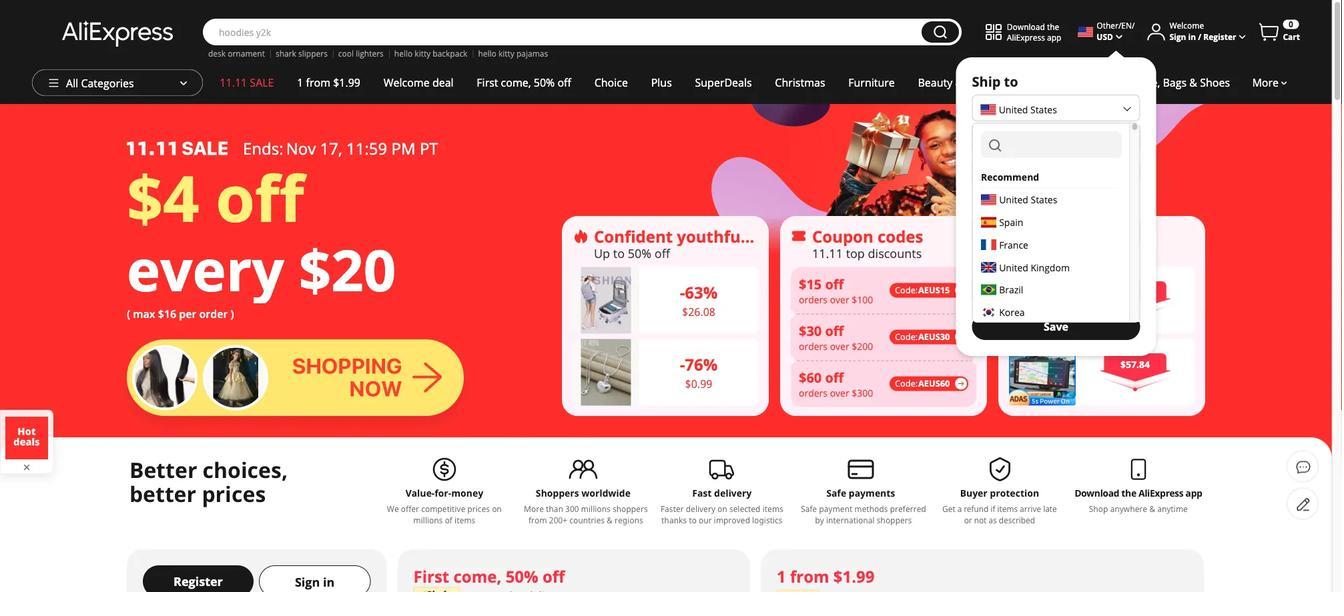 Task type: describe. For each thing, give the bounding box(es) containing it.
app
[[1048, 32, 1062, 43]]

eur
[[981, 284, 999, 297]]

0
[[1289, 19, 1294, 30]]

up
[[594, 245, 610, 262]]

1 horizontal spatial 1
[[777, 566, 786, 588]]

2 vertical spatial 50%
[[506, 566, 539, 588]]

ship
[[973, 72, 1001, 90]]

beauty
[[918, 75, 953, 90]]

$34.22 link
[[1010, 267, 1195, 334]]

in for sign in
[[323, 575, 335, 591]]

off inside the $15 off orders over $100
[[826, 275, 844, 294]]

( inside every $20 ( max $16 per order )
[[127, 307, 130, 322]]

confident
[[594, 226, 673, 247]]

off inside $30 off orders over $200
[[826, 322, 844, 340]]

every $20 ( max $16 per order )
[[127, 231, 396, 322]]

luggage, bags & shoes link
[[1105, 69, 1242, 96]]

cool lighters link
[[338, 48, 384, 59]]

currency
[[973, 254, 1033, 272]]

language
[[973, 195, 1037, 213]]

code: for $30 off
[[895, 332, 918, 343]]

$300
[[852, 387, 874, 400]]

- for 76%
[[680, 354, 685, 376]]

off inside $60 off orders over $300
[[826, 369, 844, 387]]

save
[[1044, 320, 1069, 334]]

& for beauty
[[956, 75, 964, 90]]

& for toys
[[1048, 75, 1056, 90]]

confident youthful styles
[[594, 226, 797, 247]]

desk ornament link
[[208, 48, 265, 59]]

ends:
[[243, 138, 284, 159]]

1 vertical spatial 1 from $1.99
[[777, 566, 875, 588]]

max
[[133, 307, 155, 322]]

hello kitty pajamas link
[[478, 48, 548, 59]]

1 states from the top
[[1031, 104, 1058, 116]]

choice link
[[583, 69, 640, 96]]

1 vertical spatial 50%
[[628, 245, 652, 262]]

sign in / register
[[1170, 31, 1237, 42]]

close image
[[21, 463, 32, 473]]

sale
[[250, 75, 274, 90]]

beauty & health
[[918, 75, 999, 90]]

hello kitty backpack
[[395, 48, 468, 59]]

more
[[1253, 75, 1279, 90]]

up to 50% off
[[594, 245, 670, 262]]

ornament
[[228, 48, 265, 59]]

choice image
[[414, 588, 460, 593]]

hello kitty pajamas
[[478, 48, 548, 59]]

shoes
[[1201, 75, 1231, 90]]

$100
[[852, 294, 874, 306]]

download the aliexpress app
[[1008, 21, 1062, 43]]

$15
[[799, 275, 822, 294]]

1 alabama from the top
[[981, 135, 1020, 147]]

hello for hello kitty backpack
[[395, 48, 413, 59]]

every
[[127, 231, 284, 308]]

1 horizontal spatial register
[[1204, 31, 1237, 42]]

11.11 for 11.11 sale
[[220, 75, 247, 90]]

coupon
[[813, 226, 874, 247]]

1 vertical spatial come,
[[454, 566, 502, 588]]

styles
[[750, 226, 797, 247]]

/ for in
[[1199, 31, 1202, 42]]

11.11 top discounts
[[813, 245, 922, 262]]

usd
[[1097, 31, 1114, 42]]

$57.84 link
[[1010, 339, 1195, 406]]

2 states from the top
[[1031, 194, 1058, 206]]

orders for $60
[[799, 387, 828, 400]]

1 horizontal spatial first
[[477, 75, 498, 90]]

1 horizontal spatial (
[[1001, 284, 1004, 297]]

0 vertical spatial 50%
[[534, 75, 555, 90]]

plus
[[651, 75, 672, 90]]

welcome for welcome deal
[[384, 75, 430, 90]]

top
[[846, 245, 865, 262]]

games
[[1059, 75, 1093, 90]]

0 vertical spatial $1.99
[[333, 75, 361, 90]]

cool
[[338, 48, 354, 59]]

furniture
[[849, 75, 895, 90]]

1 vertical spatial 1 from $1.99 link
[[761, 550, 1205, 593]]

ship to
[[973, 72, 1019, 90]]

euro
[[1007, 284, 1027, 297]]

superdeals link
[[684, 69, 764, 96]]

0 vertical spatial 1
[[297, 75, 303, 90]]

health
[[966, 75, 999, 90]]

shark slippers link
[[276, 48, 328, 59]]

ends: nov 17, 11:59 pm pt
[[243, 138, 438, 159]]

the
[[1048, 21, 1060, 32]]

$60 off orders over $300
[[799, 369, 874, 400]]

deal
[[433, 75, 454, 90]]

0 horizontal spatial 1 from $1.99
[[297, 75, 361, 90]]

1 vertical spatial first
[[414, 566, 450, 588]]

$16
[[158, 307, 176, 322]]

1 united from the top
[[999, 104, 1029, 116]]

cart
[[1284, 31, 1301, 42]]

codes
[[878, 226, 924, 247]]

aliexpress
[[1008, 32, 1046, 43]]

furniture link
[[837, 69, 907, 96]]

per
[[179, 307, 197, 322]]

superdeals
[[695, 75, 752, 90]]

youthful
[[677, 226, 746, 247]]

kitty for pajamas
[[499, 48, 515, 59]]

pt
[[420, 138, 438, 159]]

united kingdom
[[999, 261, 1070, 274]]

toys
[[1022, 75, 1045, 90]]

coupon bg image
[[791, 267, 977, 408]]

desk ornament
[[208, 48, 265, 59]]

en
[[1122, 20, 1133, 31]]

english
[[981, 225, 1012, 238]]

0 vertical spatial from
[[306, 75, 331, 90]]

1 united states from the top
[[999, 104, 1058, 116]]

$0.99
[[685, 377, 713, 392]]

11.11 for 11.11 top discounts
[[813, 245, 843, 262]]

order
[[199, 307, 228, 322]]

france
[[999, 239, 1029, 252]]

toys & games
[[1022, 75, 1093, 90]]

0 cart
[[1284, 19, 1301, 42]]

welcome for welcome
[[1170, 20, 1205, 31]]

11.11 sale
[[220, 75, 274, 90]]



Task type: vqa. For each thing, say whether or not it's contained in the screenshot.
1st with from left
no



Task type: locate. For each thing, give the bounding box(es) containing it.
other/ en /
[[1097, 20, 1135, 31]]

/ up the shoes
[[1199, 31, 1202, 42]]

( left max
[[127, 307, 130, 322]]

brazil
[[999, 284, 1024, 297]]

over for $30 off
[[830, 340, 850, 353]]

sign for sign in / register
[[1170, 31, 1187, 42]]

over left $100
[[830, 294, 850, 306]]

1 horizontal spatial hello
[[478, 48, 497, 59]]

code: for $15 off
[[895, 285, 918, 297]]

)
[[1029, 284, 1032, 297], [231, 307, 234, 322]]

united up spain
[[999, 194, 1029, 206]]

0 vertical spatial united
[[999, 104, 1029, 116]]

None field
[[981, 132, 1122, 158]]

over left $300
[[830, 387, 850, 400]]

- up $26.08
[[680, 282, 685, 304]]

0 horizontal spatial $1.99
[[333, 75, 361, 90]]

0 horizontal spatial )
[[231, 307, 234, 322]]

alabama up language at the top
[[981, 167, 1020, 179]]

0 vertical spatial in
[[1189, 31, 1197, 42]]

to left toys
[[1005, 72, 1019, 90]]

welcome up bags
[[1170, 20, 1205, 31]]

0 vertical spatial code:
[[895, 285, 918, 297]]

11.11 left sale
[[220, 75, 247, 90]]

sign in
[[295, 575, 335, 591]]

None button
[[922, 21, 959, 43]]

states down recommend
[[1031, 194, 1058, 206]]

code: aeus60
[[895, 378, 950, 390]]

-
[[680, 282, 685, 304], [680, 354, 685, 376]]

aeus15
[[919, 285, 950, 297]]

united states
[[999, 104, 1058, 116], [999, 194, 1058, 206]]

1 horizontal spatial 1 from $1.99 link
[[761, 550, 1205, 593]]

$4 off
[[127, 154, 304, 241]]

luggage, bags & shoes
[[1117, 75, 1231, 90]]

from
[[306, 75, 331, 90], [791, 566, 830, 588]]

3 code: from the top
[[895, 378, 918, 390]]

1 vertical spatial orders
[[799, 340, 828, 353]]

0 vertical spatial states
[[1031, 104, 1058, 116]]

0 horizontal spatial 1
[[297, 75, 303, 90]]

united down france
[[999, 261, 1029, 274]]

aeus30
[[919, 332, 950, 343]]

0 vertical spatial first
[[477, 75, 498, 90]]

/ for en
[[1133, 20, 1135, 31]]

welcome deal link
[[372, 69, 465, 96]]

2 icon image from the left
[[791, 229, 807, 245]]

sign
[[1170, 31, 1187, 42], [295, 575, 320, 591]]

1 vertical spatial first come, 50% off
[[414, 566, 565, 588]]

0 horizontal spatial hello
[[395, 48, 413, 59]]

1 horizontal spatial in
[[1189, 31, 1197, 42]]

discounts
[[868, 245, 922, 262]]

$34.22
[[1121, 286, 1150, 299]]

3 & from the left
[[1190, 75, 1198, 90]]

over inside the $15 off orders over $100
[[830, 294, 850, 306]]

0 horizontal spatial kitty
[[415, 48, 431, 59]]

states down toys
[[1031, 104, 1058, 116]]

1 vertical spatial )
[[231, 307, 234, 322]]

orders up $30
[[799, 294, 828, 306]]

1 vertical spatial alabama
[[981, 167, 1020, 179]]

come,
[[501, 75, 531, 90], [454, 566, 502, 588]]

1 horizontal spatial 11.11
[[813, 245, 843, 262]]

icon image for coupon codes
[[791, 229, 807, 245]]

63%
[[685, 282, 718, 304]]

) right order
[[231, 307, 234, 322]]

1 vertical spatial welcome
[[384, 75, 430, 90]]

pajamas
[[517, 48, 548, 59]]

hello right backpack
[[478, 48, 497, 59]]

icon image left the confident
[[573, 229, 589, 245]]

2 vertical spatial united
[[999, 261, 1029, 274]]

1 - from the top
[[680, 282, 685, 304]]

1 vertical spatial first come, 50% off link
[[398, 550, 751, 593]]

eur ( euro )
[[981, 284, 1032, 297]]

1 icon image from the left
[[573, 229, 589, 245]]

$4
[[127, 154, 199, 241]]

hello for hello kitty pajamas
[[478, 48, 497, 59]]

1 vertical spatial 11.11
[[813, 245, 843, 262]]

&
[[956, 75, 964, 90], [1048, 75, 1056, 90], [1190, 75, 1198, 90]]

product image image
[[581, 267, 631, 334], [1010, 267, 1076, 334], [581, 339, 631, 406], [1010, 339, 1076, 406]]

0 horizontal spatial 11.11
[[220, 75, 247, 90]]

in for sign in / register
[[1189, 31, 1197, 42]]

all
[[66, 76, 78, 90]]

kitty left pajamas
[[499, 48, 515, 59]]

orders inside the $15 off orders over $100
[[799, 294, 828, 306]]

0 vertical spatial alabama
[[981, 135, 1020, 147]]

0 horizontal spatial register
[[174, 574, 223, 590]]

1 vertical spatial from
[[791, 566, 830, 588]]

christmas link
[[764, 69, 837, 96]]

$26.08
[[682, 305, 716, 319]]

1 from $1.99 link
[[286, 69, 372, 96], [761, 550, 1205, 593]]

kitty for backpack
[[415, 48, 431, 59]]

0 horizontal spatial first
[[414, 566, 450, 588]]

toys & games link
[[1011, 69, 1105, 96]]

code:
[[895, 285, 918, 297], [895, 332, 918, 343], [895, 378, 918, 390]]

1 horizontal spatial icon image
[[791, 229, 807, 245]]

0 horizontal spatial sign
[[295, 575, 320, 591]]

2 horizontal spatial icon image
[[1010, 229, 1026, 245]]

1 vertical spatial $1.99
[[834, 566, 875, 588]]

0 vertical spatial come,
[[501, 75, 531, 90]]

76%
[[685, 354, 718, 376]]

0 horizontal spatial icon image
[[573, 229, 589, 245]]

1 vertical spatial in
[[323, 575, 335, 591]]

& left "health"
[[956, 75, 964, 90]]

0 vertical spatial sign
[[1170, 31, 1187, 42]]

- inside -76% $0.99
[[680, 354, 685, 376]]

coupon codes
[[813, 226, 924, 247]]

& right bags
[[1190, 75, 1198, 90]]

1 hello from the left
[[395, 48, 413, 59]]

orders up "$60"
[[799, 340, 828, 353]]

hoodies y2k text field
[[212, 25, 915, 39]]

2 - from the top
[[680, 354, 685, 376]]

0 vertical spatial register
[[1204, 31, 1237, 42]]

1
[[297, 75, 303, 90], [777, 566, 786, 588]]

united states down toys
[[999, 104, 1058, 116]]

( right eur
[[1001, 284, 1004, 297]]

1 horizontal spatial /
[[1199, 31, 1202, 42]]

to right the up
[[614, 245, 625, 262]]

0 horizontal spatial to
[[614, 245, 625, 262]]

11:59
[[347, 138, 387, 159]]

1 horizontal spatial )
[[1029, 284, 1032, 297]]

1 horizontal spatial &
[[1048, 75, 1056, 90]]

luggage,
[[1117, 75, 1161, 90]]

0 horizontal spatial &
[[956, 75, 964, 90]]

/ right other/
[[1133, 20, 1135, 31]]

0 vertical spatial united states
[[999, 104, 1058, 116]]

1 vertical spatial code:
[[895, 332, 918, 343]]

over inside $60 off orders over $300
[[830, 387, 850, 400]]

2 vertical spatial code:
[[895, 378, 918, 390]]

welcome left deal
[[384, 75, 430, 90]]

1 horizontal spatial sign
[[1170, 31, 1187, 42]]

welcome deal
[[384, 75, 454, 90]]

first come, 50% off link
[[465, 69, 583, 96], [398, 550, 751, 593]]

0 vertical spatial over
[[830, 294, 850, 306]]

0 vertical spatial 1 from $1.99
[[297, 75, 361, 90]]

0 vertical spatial )
[[1029, 284, 1032, 297]]

2 alabama from the top
[[981, 167, 1020, 179]]

$30
[[799, 322, 822, 340]]

1 vertical spatial united states
[[999, 194, 1058, 206]]

orders for $30
[[799, 340, 828, 353]]

1 horizontal spatial $1.99
[[834, 566, 875, 588]]

3 over from the top
[[830, 387, 850, 400]]

2 hello from the left
[[478, 48, 497, 59]]

1 over from the top
[[830, 294, 850, 306]]

nov
[[286, 138, 316, 159]]

off
[[558, 75, 572, 90], [216, 154, 304, 241], [655, 245, 670, 262], [826, 275, 844, 294], [826, 322, 844, 340], [826, 369, 844, 387], [543, 566, 565, 588]]

bags
[[1164, 75, 1187, 90]]

desk
[[208, 48, 226, 59]]

hello kitty backpack link
[[395, 48, 468, 59]]

lighters
[[356, 48, 384, 59]]

1 vertical spatial states
[[1031, 194, 1058, 206]]

orders inside $30 off orders over $200
[[799, 340, 828, 353]]

0 vertical spatial first come, 50% off
[[477, 75, 572, 90]]

orders for $15
[[799, 294, 828, 306]]

shark
[[276, 48, 296, 59]]

1 & from the left
[[956, 75, 964, 90]]

0 vertical spatial (
[[1001, 284, 1004, 297]]

icon image left coupon
[[791, 229, 807, 245]]

2 vertical spatial orders
[[799, 387, 828, 400]]

3 orders from the top
[[799, 387, 828, 400]]

$1.99
[[333, 75, 361, 90], [834, 566, 875, 588]]

-76% $0.99
[[680, 354, 718, 392]]

- for 63%
[[680, 282, 685, 304]]

code: aeus30
[[895, 332, 950, 343]]

1 vertical spatial register
[[174, 574, 223, 590]]

$200
[[852, 340, 874, 353]]

plus link
[[640, 69, 684, 96]]

1 vertical spatial united
[[999, 194, 1029, 206]]

- down $26.08
[[680, 354, 685, 376]]

0 vertical spatial first come, 50% off link
[[465, 69, 583, 96]]

other/
[[1097, 20, 1122, 31]]

code: left aeus15
[[895, 285, 918, 297]]

0 vertical spatial welcome
[[1170, 20, 1205, 31]]

1 horizontal spatial from
[[791, 566, 830, 588]]

$30 off orders over $200
[[799, 322, 874, 353]]

orders left $300
[[799, 387, 828, 400]]

code: left aeus60
[[895, 378, 918, 390]]

1 horizontal spatial welcome
[[1170, 20, 1205, 31]]

2 code: from the top
[[895, 332, 918, 343]]

1 orders from the top
[[799, 294, 828, 306]]

$20
[[299, 231, 396, 308]]

2 & from the left
[[1048, 75, 1056, 90]]

3 icon image from the left
[[1010, 229, 1026, 245]]

- inside -63% $26.08
[[680, 282, 685, 304]]

2 over from the top
[[830, 340, 850, 353]]

over for $15 off
[[830, 294, 850, 306]]

1 kitty from the left
[[415, 48, 431, 59]]

over left $200
[[830, 340, 850, 353]]

2 kitty from the left
[[499, 48, 515, 59]]

united states up spain
[[999, 194, 1058, 206]]

1 vertical spatial (
[[127, 307, 130, 322]]

0 vertical spatial 1 from $1.99 link
[[286, 69, 372, 96]]

code: left aeus30
[[895, 332, 918, 343]]

0 horizontal spatial from
[[306, 75, 331, 90]]

0 horizontal spatial 1 from $1.99 link
[[286, 69, 372, 96]]

to for up
[[614, 245, 625, 262]]

icon image
[[573, 229, 589, 245], [791, 229, 807, 245], [1010, 229, 1026, 245]]

alabama
[[981, 135, 1020, 147], [981, 167, 1020, 179]]

categories
[[81, 76, 134, 90]]

sign for sign in
[[295, 575, 320, 591]]

0 vertical spatial orders
[[799, 294, 828, 306]]

0 vertical spatial to
[[1005, 72, 1019, 90]]

pm
[[392, 138, 416, 159]]

download
[[1008, 21, 1046, 32]]

korea
[[999, 306, 1025, 319]]

17,
[[320, 138, 342, 159]]

1 horizontal spatial kitty
[[499, 48, 515, 59]]

pop picture image
[[5, 417, 48, 460]]

0 vertical spatial 11.11
[[220, 75, 247, 90]]

) inside every $20 ( max $16 per order )
[[231, 307, 234, 322]]

1 horizontal spatial to
[[1005, 72, 1019, 90]]

icon image up currency
[[1010, 229, 1026, 245]]

orders
[[799, 294, 828, 306], [799, 340, 828, 353], [799, 387, 828, 400]]

code: aeus15
[[895, 285, 950, 297]]

2 horizontal spatial &
[[1190, 75, 1198, 90]]

1 horizontal spatial 1 from $1.99
[[777, 566, 875, 588]]

1 code: from the top
[[895, 285, 918, 297]]

alabama up recommend
[[981, 135, 1020, 147]]

united down toys
[[999, 104, 1029, 116]]

over for $60 off
[[830, 387, 850, 400]]

2 orders from the top
[[799, 340, 828, 353]]

1 vertical spatial sign
[[295, 575, 320, 591]]

orders inside $60 off orders over $300
[[799, 387, 828, 400]]

0 horizontal spatial in
[[323, 575, 335, 591]]

1 vertical spatial -
[[680, 354, 685, 376]]

50%
[[534, 75, 555, 90], [628, 245, 652, 262], [506, 566, 539, 588]]

beauty & health link
[[907, 69, 1011, 96]]

2 united states from the top
[[999, 194, 1058, 206]]

choice
[[595, 75, 628, 90]]

icon image for confident youthful styles
[[573, 229, 589, 245]]

slippers
[[298, 48, 328, 59]]

0 vertical spatial -
[[680, 282, 685, 304]]

hello up welcome deal
[[395, 48, 413, 59]]

0 horizontal spatial (
[[127, 307, 130, 322]]

) right euro
[[1029, 284, 1032, 297]]

2 united from the top
[[999, 194, 1029, 206]]

to for ship
[[1005, 72, 1019, 90]]

2 vertical spatial over
[[830, 387, 850, 400]]

11.11 inside "link"
[[220, 75, 247, 90]]

1 vertical spatial to
[[614, 245, 625, 262]]

in
[[1189, 31, 1197, 42], [323, 575, 335, 591]]

0 horizontal spatial /
[[1133, 20, 1135, 31]]

kitty
[[415, 48, 431, 59], [499, 48, 515, 59]]

11.11 left 'top'
[[813, 245, 843, 262]]

hello
[[395, 48, 413, 59], [478, 48, 497, 59]]

kitty left backpack
[[415, 48, 431, 59]]

11.11
[[220, 75, 247, 90], [813, 245, 843, 262]]

0 horizontal spatial welcome
[[384, 75, 430, 90]]

-63% $26.08
[[680, 282, 718, 319]]

1 vertical spatial 1
[[777, 566, 786, 588]]

first
[[477, 75, 498, 90], [414, 566, 450, 588]]

3 united from the top
[[999, 261, 1029, 274]]

& right toys
[[1048, 75, 1056, 90]]

1 vertical spatial over
[[830, 340, 850, 353]]

over inside $30 off orders over $200
[[830, 340, 850, 353]]

over
[[830, 294, 850, 306], [830, 340, 850, 353], [830, 387, 850, 400]]

code: for $60 off
[[895, 378, 918, 390]]

aeus60
[[919, 378, 950, 390]]



